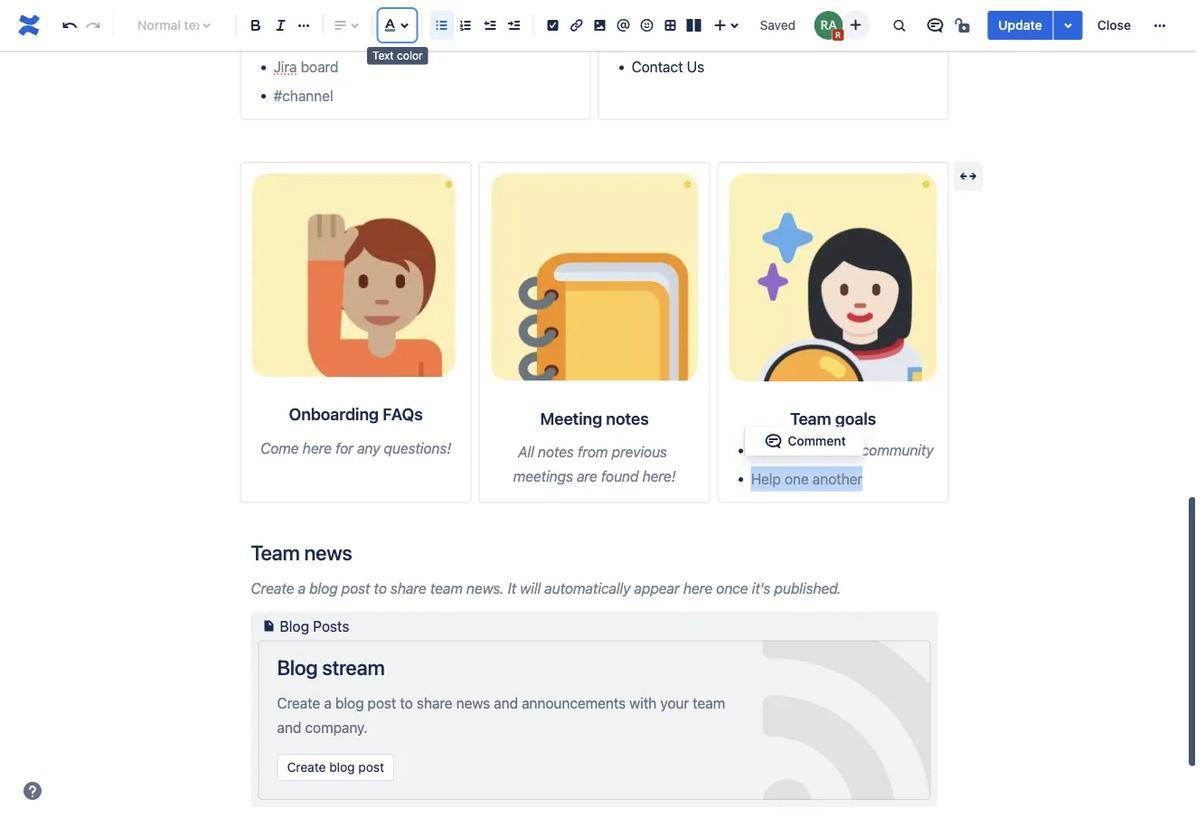 Task type: vqa. For each thing, say whether or not it's contained in the screenshot.
the Create a blog post to share team news. It will automatically appear here once it's published.
yes



Task type: describe. For each thing, give the bounding box(es) containing it.
close
[[1098, 18, 1131, 33]]

text
[[373, 49, 394, 62]]

team goals
[[790, 409, 876, 429]]

previous
[[612, 443, 667, 461]]

questions!
[[384, 439, 451, 457]]

blog posts image
[[258, 616, 280, 637]]

once
[[716, 580, 748, 597]]

create a blog post to share news and announcements with your team and company.
[[277, 695, 725, 737]]

update
[[999, 18, 1043, 33]]

board
[[301, 58, 339, 76]]

another
[[813, 470, 863, 488]]

to for news
[[400, 695, 413, 712]]

help one another
[[751, 470, 863, 488]]

redo ⌘⇧z image
[[82, 14, 104, 36]]

community
[[862, 442, 934, 459]]

it's
[[752, 580, 771, 597]]

layouts image
[[683, 14, 705, 36]]

0 vertical spatial here
[[303, 439, 332, 457]]

close button
[[1087, 11, 1142, 40]]

be
[[751, 442, 768, 459]]

more image
[[1149, 14, 1171, 36]]

add image, video, or file image
[[589, 14, 611, 36]]

comment button
[[752, 431, 857, 452]]

announcements
[[522, 695, 626, 712]]

0 horizontal spatial news
[[304, 541, 352, 565]]

invite to edit image
[[845, 14, 867, 36]]

blog for create a blog post to share news and announcements with your team and company.
[[335, 695, 364, 712]]

come here for any questions!
[[261, 439, 451, 457]]

any
[[357, 439, 380, 457]]

meetings
[[513, 468, 573, 485]]

team inside create a blog post to share news and announcements with your team and company.
[[693, 695, 725, 712]]

comment
[[788, 434, 846, 449]]

blog for create a blog post to share team news. it will automatically appear here once it's published.
[[309, 580, 338, 597]]

better
[[772, 442, 811, 459]]

it
[[508, 580, 516, 597]]

confluence image
[[14, 11, 43, 40]]

with
[[630, 695, 657, 712]]

appear
[[634, 580, 680, 597]]

automatically
[[545, 580, 631, 597]]

1 vertical spatial and
[[277, 719, 301, 737]]

outdent ⇧tab image
[[479, 14, 501, 36]]

are
[[577, 468, 598, 485]]

text color
[[373, 49, 423, 62]]

more formatting image
[[293, 14, 315, 36]]

here!
[[643, 468, 676, 485]]

comment image
[[763, 431, 784, 452]]

create for create a blog post to share news and announcements with your team and company.
[[277, 695, 320, 712]]



Task type: locate. For each thing, give the bounding box(es) containing it.
notes inside all notes from previous meetings are found here!
[[538, 443, 574, 461]]

create inside button
[[287, 760, 326, 775]]

help up contact
[[632, 30, 662, 47]]

team for team news
[[251, 541, 300, 565]]

team
[[430, 580, 463, 597], [693, 695, 725, 712]]

one
[[785, 470, 809, 488]]

posts
[[313, 618, 349, 635]]

1 horizontal spatial for
[[815, 442, 833, 459]]

blog for blog posts
[[280, 618, 309, 635]]

0 vertical spatial blog
[[280, 618, 309, 635]]

0 vertical spatial help
[[632, 30, 662, 47]]

1 vertical spatial team
[[251, 541, 300, 565]]

be better for the community
[[751, 442, 934, 459]]

onboarding
[[289, 405, 379, 424]]

post down company.
[[358, 760, 384, 775]]

0 horizontal spatial team
[[430, 580, 463, 597]]

contact
[[632, 58, 683, 76]]

0 vertical spatial create
[[251, 580, 294, 597]]

blog inside create a blog post to share news and announcements with your team and company.
[[335, 695, 364, 712]]

a up company.
[[324, 695, 332, 712]]

post down stream
[[368, 695, 396, 712]]

post up the posts
[[342, 580, 370, 597]]

notes for all
[[538, 443, 574, 461]]

news inside create a blog post to share news and announcements with your team and company.
[[456, 695, 490, 712]]

1 vertical spatial to
[[400, 695, 413, 712]]

us
[[687, 58, 705, 76]]

2 vertical spatial blog
[[329, 760, 355, 775]]

confluence image
[[14, 11, 43, 40]]

goals
[[835, 409, 876, 429]]

notes
[[606, 409, 649, 428], [538, 443, 574, 461]]

link image
[[565, 14, 587, 36]]

here
[[303, 439, 332, 457], [684, 580, 713, 597]]

create down company.
[[287, 760, 326, 775]]

help
[[632, 30, 662, 47], [751, 470, 781, 488]]

1 vertical spatial blog
[[277, 655, 318, 680]]

for for the
[[815, 442, 833, 459]]

team news
[[251, 541, 352, 565]]

team
[[790, 409, 832, 429], [251, 541, 300, 565]]

action item image
[[542, 14, 564, 36]]

create blog post button
[[277, 754, 394, 781]]

jira board
[[274, 58, 339, 76]]

0 vertical spatial news
[[304, 541, 352, 565]]

notes up the meetings in the bottom of the page
[[538, 443, 574, 461]]

company.
[[305, 719, 368, 737]]

jira
[[274, 58, 297, 76]]

1 vertical spatial team
[[693, 695, 725, 712]]

post inside create blog post button
[[358, 760, 384, 775]]

post for news
[[368, 695, 396, 712]]

post inside create a blog post to share news and announcements with your team and company.
[[368, 695, 396, 712]]

update button
[[988, 11, 1053, 40]]

0 vertical spatial team
[[790, 409, 832, 429]]

contact us
[[632, 58, 705, 76]]

create up company.
[[277, 695, 320, 712]]

italic ⌘i image
[[270, 14, 291, 36]]

to
[[374, 580, 387, 597], [400, 695, 413, 712]]

0 horizontal spatial for
[[336, 439, 354, 457]]

0 vertical spatial post
[[342, 580, 370, 597]]

1 vertical spatial notes
[[538, 443, 574, 461]]

0 horizontal spatial notes
[[538, 443, 574, 461]]

create blog post
[[287, 760, 384, 775]]

a
[[298, 580, 306, 597], [324, 695, 332, 712]]

faqs
[[383, 405, 423, 424]]

1 vertical spatial create
[[277, 695, 320, 712]]

share for news
[[417, 695, 453, 712]]

create inside create a blog post to share news and announcements with your team and company.
[[277, 695, 320, 712]]

1 horizontal spatial news
[[456, 695, 490, 712]]

help image
[[22, 780, 43, 802]]

0 vertical spatial and
[[494, 695, 518, 712]]

indent tab image
[[503, 14, 525, 36]]

0 vertical spatial to
[[374, 580, 387, 597]]

meeting
[[540, 409, 602, 428]]

emoji image
[[636, 14, 658, 36]]

news
[[304, 541, 352, 565], [456, 695, 490, 712]]

a inside create a blog post to share news and announcements with your team and company.
[[324, 695, 332, 712]]

blog
[[280, 618, 309, 635], [277, 655, 318, 680]]

0 vertical spatial notes
[[606, 409, 649, 428]]

0 horizontal spatial help
[[632, 30, 662, 47]]

no restrictions image
[[954, 14, 975, 36]]

a down team news at the bottom of the page
[[298, 580, 306, 597]]

for for any
[[336, 439, 354, 457]]

team up comment
[[790, 409, 832, 429]]

color
[[397, 49, 423, 62]]

1 horizontal spatial team
[[693, 695, 725, 712]]

share
[[391, 580, 427, 597], [417, 695, 453, 712]]

1 vertical spatial post
[[368, 695, 396, 712]]

notes for meeting
[[606, 409, 649, 428]]

0 vertical spatial a
[[298, 580, 306, 597]]

bold ⌘b image
[[245, 14, 267, 36]]

1 vertical spatial news
[[456, 695, 490, 712]]

team right your
[[693, 695, 725, 712]]

and
[[494, 695, 518, 712], [277, 719, 301, 737]]

1 horizontal spatial help
[[751, 470, 781, 488]]

create for create a blog post to share team news. it will automatically appear here once it's published.
[[251, 580, 294, 597]]

blog down blog posts
[[277, 655, 318, 680]]

0 horizontal spatial to
[[374, 580, 387, 597]]

create for create blog post
[[287, 760, 326, 775]]

create
[[251, 580, 294, 597], [277, 695, 320, 712], [287, 760, 326, 775]]

numbered list ⌘⇧7 image
[[455, 14, 477, 36]]

saved
[[760, 18, 796, 33]]

blog up company.
[[335, 695, 364, 712]]

#channel
[[274, 87, 333, 104]]

here down onboarding
[[303, 439, 332, 457]]

blog down company.
[[329, 760, 355, 775]]

comment icon image
[[925, 14, 946, 36]]

to inside create a blog post to share news and announcements with your team and company.
[[400, 695, 413, 712]]

help for help
[[632, 30, 662, 47]]

mention image
[[613, 14, 634, 36]]

1 vertical spatial blog
[[335, 695, 364, 712]]

1 horizontal spatial to
[[400, 695, 413, 712]]

and left announcements on the bottom
[[494, 695, 518, 712]]

here left once
[[684, 580, 713, 597]]

and left company.
[[277, 719, 301, 737]]

blog inside button
[[329, 760, 355, 775]]

help for help one another
[[751, 470, 781, 488]]

ruby anderson image
[[814, 11, 843, 40]]

1 vertical spatial here
[[684, 580, 713, 597]]

create up 'blog posts' image
[[251, 580, 294, 597]]

2 vertical spatial create
[[287, 760, 326, 775]]

a for create a blog post to share team news. it will automatically appear here once it's published.
[[298, 580, 306, 597]]

1 vertical spatial a
[[324, 695, 332, 712]]

text color tooltip
[[367, 47, 428, 65]]

team up 'blog posts' image
[[251, 541, 300, 565]]

undo ⌘z image
[[59, 14, 80, 36]]

1 horizontal spatial notes
[[606, 409, 649, 428]]

1 horizontal spatial team
[[790, 409, 832, 429]]

team left the news. at the bottom left
[[430, 580, 463, 597]]

the
[[837, 442, 858, 459]]

for left any in the left bottom of the page
[[336, 439, 354, 457]]

go wide image
[[958, 166, 979, 187]]

to for team
[[374, 580, 387, 597]]

1 horizontal spatial a
[[324, 695, 332, 712]]

blog
[[309, 580, 338, 597], [335, 695, 364, 712], [329, 760, 355, 775]]

bullet list ⌘⇧8 image
[[431, 14, 453, 36]]

0 vertical spatial share
[[391, 580, 427, 597]]

blog for blog stream
[[277, 655, 318, 680]]

post
[[342, 580, 370, 597], [368, 695, 396, 712], [358, 760, 384, 775]]

blog left the posts
[[280, 618, 309, 635]]

your
[[661, 695, 689, 712]]

published.
[[775, 580, 842, 597]]

1 vertical spatial help
[[751, 470, 781, 488]]

will
[[520, 580, 541, 597]]

for left the the
[[815, 442, 833, 459]]

notes up previous
[[606, 409, 649, 428]]

news.
[[467, 580, 504, 597]]

all
[[518, 443, 534, 461]]

0 horizontal spatial team
[[251, 541, 300, 565]]

0 vertical spatial blog
[[309, 580, 338, 597]]

from
[[578, 443, 608, 461]]

stream
[[322, 655, 385, 680]]

post for team
[[342, 580, 370, 597]]

blog posts
[[280, 618, 349, 635]]

1 horizontal spatial and
[[494, 695, 518, 712]]

all notes from previous meetings are found here!
[[513, 443, 676, 485]]

1 horizontal spatial here
[[684, 580, 713, 597]]

share for team
[[391, 580, 427, 597]]

1 vertical spatial share
[[417, 695, 453, 712]]

team for team goals
[[790, 409, 832, 429]]

create a blog post to share team news. it will automatically appear here once it's published.
[[251, 580, 842, 597]]

find and replace image
[[888, 14, 910, 36]]

a for create a blog post to share news and announcements with your team and company.
[[324, 695, 332, 712]]

share inside create a blog post to share news and announcements with your team and company.
[[417, 695, 453, 712]]

blog up the posts
[[309, 580, 338, 597]]

table image
[[660, 14, 681, 36]]

0 horizontal spatial and
[[277, 719, 301, 737]]

found
[[601, 468, 639, 485]]

help down be
[[751, 470, 781, 488]]

for
[[336, 439, 354, 457], [815, 442, 833, 459]]

2 vertical spatial post
[[358, 760, 384, 775]]

come
[[261, 439, 299, 457]]

adjust update settings image
[[1058, 14, 1080, 36]]

onboarding faqs
[[289, 405, 423, 424]]

0 horizontal spatial a
[[298, 580, 306, 597]]

0 vertical spatial team
[[430, 580, 463, 597]]

meeting notes
[[540, 409, 649, 428]]

blog stream
[[277, 655, 385, 680]]

0 horizontal spatial here
[[303, 439, 332, 457]]



